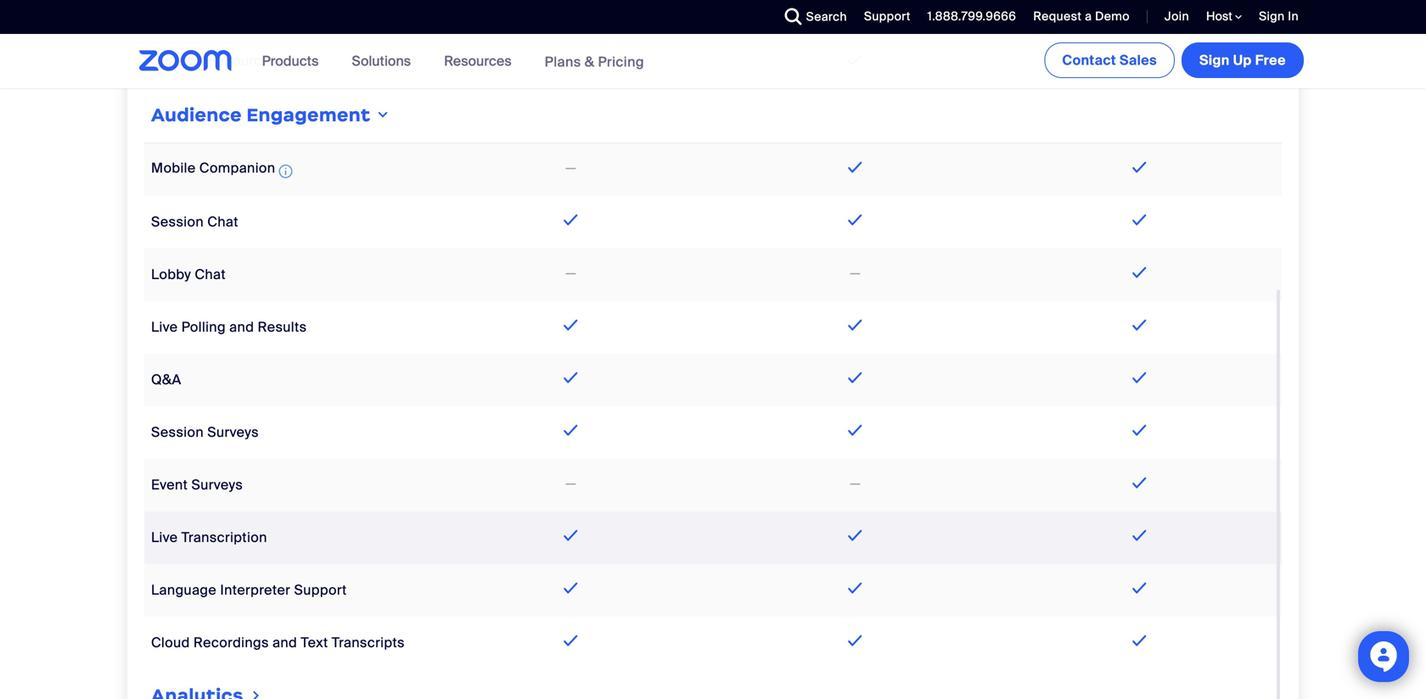 Task type: describe. For each thing, give the bounding box(es) containing it.
solutions button
[[352, 34, 419, 88]]

sign in
[[1259, 8, 1299, 24]]

in
[[1288, 8, 1299, 24]]

1 resources from the left
[[207, 52, 278, 70]]

and for recordings
[[273, 634, 297, 652]]

pricing
[[598, 53, 644, 71]]

1 vertical spatial not included image
[[563, 474, 579, 495]]

event
[[151, 476, 188, 494]]

sign up free
[[1200, 51, 1286, 69]]

surveys for session surveys
[[207, 424, 259, 441]]

sales
[[1120, 51, 1157, 69]]

1 vertical spatial support
[[294, 581, 347, 599]]

mobile companion image
[[279, 161, 292, 182]]

mobile companion
[[151, 159, 275, 177]]

products
[[262, 52, 319, 70]]

cloud
[[151, 634, 190, 652]]

sign for sign up free
[[1200, 51, 1230, 69]]

product information navigation
[[249, 34, 657, 90]]

0 vertical spatial not included image
[[847, 264, 864, 284]]

companion
[[199, 159, 275, 177]]

q&a
[[151, 371, 181, 389]]

right image inside the audience engagement cell
[[375, 108, 392, 122]]

contact sales
[[1063, 51, 1157, 69]]

sign for sign in
[[1259, 8, 1285, 24]]

demo
[[1095, 8, 1130, 24]]

request a demo
[[1034, 8, 1130, 24]]

join
[[1165, 8, 1190, 24]]

cloud recordings and text transcripts
[[151, 634, 405, 652]]

request
[[1034, 8, 1082, 24]]

text
[[301, 634, 328, 652]]

lobby chat
[[151, 266, 226, 283]]

1 vertical spatial not included image
[[563, 264, 579, 284]]

mobile companion application
[[151, 159, 296, 182]]

and for polling
[[229, 318, 254, 336]]

lobby
[[151, 266, 191, 283]]

0 horizontal spatial right image
[[249, 688, 263, 700]]

sign up free button
[[1182, 42, 1304, 78]]

results
[[258, 318, 307, 336]]

polling
[[181, 318, 226, 336]]

language interpreter support
[[151, 581, 347, 599]]

audience engagement cell
[[144, 96, 1282, 136]]

engagement
[[247, 104, 370, 127]]

audience
[[151, 104, 242, 127]]

banner containing contact sales
[[119, 34, 1308, 90]]



Task type: locate. For each thing, give the bounding box(es) containing it.
1 vertical spatial surveys
[[191, 476, 243, 494]]

sign inside button
[[1200, 51, 1230, 69]]

zoom logo image
[[139, 50, 232, 71]]

live down event
[[151, 529, 178, 547]]

join link up meetings navigation
[[1165, 8, 1190, 24]]

0 vertical spatial live
[[151, 318, 178, 336]]

surveys right event
[[191, 476, 243, 494]]

1 vertical spatial chat
[[195, 266, 226, 283]]

surveys
[[207, 424, 259, 441], [191, 476, 243, 494]]

up
[[1234, 51, 1252, 69]]

transcription
[[181, 529, 267, 547]]

1 horizontal spatial resources
[[444, 52, 512, 70]]

0 horizontal spatial support
[[294, 581, 347, 599]]

sign in link
[[1247, 0, 1308, 34], [1259, 8, 1299, 24]]

0 vertical spatial and
[[229, 318, 254, 336]]

free
[[1256, 51, 1286, 69]]

session resources
[[151, 52, 278, 70]]

session chat
[[151, 213, 239, 231]]

audience engagement
[[151, 104, 370, 127]]

1 horizontal spatial not included image
[[847, 264, 864, 284]]

2 vertical spatial not included image
[[847, 474, 864, 495]]

event surveys
[[151, 476, 243, 494]]

and right polling
[[229, 318, 254, 336]]

1 vertical spatial sign
[[1200, 51, 1230, 69]]

live transcription
[[151, 529, 267, 547]]

sign left up
[[1200, 51, 1230, 69]]

2 vertical spatial session
[[151, 424, 204, 441]]

sign left in
[[1259, 8, 1285, 24]]

session up lobby
[[151, 213, 204, 231]]

support up text
[[294, 581, 347, 599]]

0 vertical spatial session
[[151, 52, 204, 70]]

not included image
[[563, 158, 579, 179], [563, 264, 579, 284], [847, 474, 864, 495]]

and left text
[[273, 634, 297, 652]]

0 vertical spatial sign
[[1259, 8, 1285, 24]]

1 vertical spatial session
[[151, 213, 204, 231]]

chat down mobile companion 'application'
[[207, 213, 239, 231]]

resources inside dropdown button
[[444, 52, 512, 70]]

interpreter
[[220, 581, 291, 599]]

recordings
[[193, 634, 269, 652]]

live polling and results
[[151, 318, 307, 336]]

chat
[[207, 213, 239, 231], [195, 266, 226, 283]]

included image
[[844, 0, 867, 17], [1129, 0, 1151, 17], [844, 50, 867, 70], [844, 157, 867, 177], [1129, 157, 1151, 177], [560, 210, 582, 230], [1129, 262, 1151, 283], [560, 315, 582, 335], [844, 315, 867, 335], [560, 368, 582, 388], [844, 368, 867, 388], [1129, 368, 1151, 388], [1129, 473, 1151, 493], [560, 526, 582, 546], [560, 631, 582, 651], [844, 631, 867, 651], [1129, 631, 1151, 651]]

0 horizontal spatial resources
[[207, 52, 278, 70]]

support right search
[[864, 8, 911, 24]]

resources button
[[444, 34, 519, 88]]

plans & pricing
[[545, 53, 644, 71]]

0 horizontal spatial not included image
[[563, 474, 579, 495]]

join link
[[1152, 0, 1194, 34], [1165, 8, 1190, 24]]

a
[[1085, 8, 1092, 24]]

plans & pricing link
[[545, 53, 644, 71], [545, 53, 644, 71]]

2 resources from the left
[[444, 52, 512, 70]]

session for session chat
[[151, 213, 204, 231]]

session up audience
[[151, 52, 204, 70]]

host button
[[1207, 8, 1242, 25]]

0 horizontal spatial sign
[[1200, 51, 1230, 69]]

session
[[151, 52, 204, 70], [151, 213, 204, 231], [151, 424, 204, 441]]

sign
[[1259, 8, 1285, 24], [1200, 51, 1230, 69]]

banner
[[119, 34, 1308, 90]]

&
[[585, 53, 595, 71]]

right image down solutions
[[375, 108, 392, 122]]

request a demo link
[[1021, 0, 1134, 34], [1034, 8, 1130, 24]]

0 horizontal spatial and
[[229, 318, 254, 336]]

search
[[806, 9, 847, 25]]

1 horizontal spatial sign
[[1259, 8, 1285, 24]]

1.888.799.9666
[[928, 8, 1017, 24]]

1.888.799.9666 button
[[915, 0, 1021, 34], [928, 8, 1017, 24]]

session surveys
[[151, 424, 259, 441]]

mobile
[[151, 159, 196, 177]]

not included image
[[847, 264, 864, 284], [563, 474, 579, 495]]

contact sales link
[[1045, 42, 1175, 78]]

live for live polling and results
[[151, 318, 178, 336]]

live
[[151, 318, 178, 336], [151, 529, 178, 547]]

transcripts
[[332, 634, 405, 652]]

right image down "cloud recordings and text transcripts"
[[249, 688, 263, 700]]

join link left host
[[1152, 0, 1194, 34]]

cell
[[144, 0, 429, 36], [429, 0, 713, 36], [429, 44, 713, 81], [144, 677, 1282, 700]]

0 vertical spatial not included image
[[563, 158, 579, 179]]

and
[[229, 318, 254, 336], [273, 634, 297, 652]]

0 vertical spatial support
[[864, 8, 911, 24]]

1 live from the top
[[151, 318, 178, 336]]

chat right lobby
[[195, 266, 226, 283]]

1 vertical spatial right image
[[249, 688, 263, 700]]

0 vertical spatial chat
[[207, 213, 239, 231]]

chat for lobby chat
[[195, 266, 226, 283]]

surveys for event surveys
[[191, 476, 243, 494]]

0 vertical spatial right image
[[375, 108, 392, 122]]

3 session from the top
[[151, 424, 204, 441]]

included image
[[1129, 50, 1151, 70], [844, 210, 867, 230], [1129, 210, 1151, 230], [1129, 315, 1151, 335], [560, 420, 582, 441], [844, 420, 867, 441], [1129, 420, 1151, 441], [844, 526, 867, 546], [1129, 526, 1151, 546], [560, 578, 582, 599], [844, 578, 867, 599], [1129, 578, 1151, 599]]

support link
[[852, 0, 915, 34], [864, 8, 911, 24]]

1 horizontal spatial support
[[864, 8, 911, 24]]

contact
[[1063, 51, 1117, 69]]

session for session resources
[[151, 52, 204, 70]]

search button
[[772, 0, 852, 34]]

2 live from the top
[[151, 529, 178, 547]]

plans
[[545, 53, 581, 71]]

1 vertical spatial live
[[151, 529, 178, 547]]

session up event
[[151, 424, 204, 441]]

host
[[1207, 8, 1236, 24]]

language
[[151, 581, 217, 599]]

1 horizontal spatial right image
[[375, 108, 392, 122]]

support
[[864, 8, 911, 24], [294, 581, 347, 599]]

0 vertical spatial surveys
[[207, 424, 259, 441]]

right image
[[375, 108, 392, 122], [249, 688, 263, 700]]

products button
[[262, 34, 326, 88]]

solutions
[[352, 52, 411, 70]]

live for live transcription
[[151, 529, 178, 547]]

resources
[[207, 52, 278, 70], [444, 52, 512, 70]]

1 horizontal spatial and
[[273, 634, 297, 652]]

surveys up event surveys at the bottom of the page
[[207, 424, 259, 441]]

meetings navigation
[[1041, 34, 1308, 82]]

session for session surveys
[[151, 424, 204, 441]]

1 session from the top
[[151, 52, 204, 70]]

1 vertical spatial and
[[273, 634, 297, 652]]

live left polling
[[151, 318, 178, 336]]

2 session from the top
[[151, 213, 204, 231]]

chat for session chat
[[207, 213, 239, 231]]



Task type: vqa. For each thing, say whether or not it's contained in the screenshot.
search BUTTON
yes



